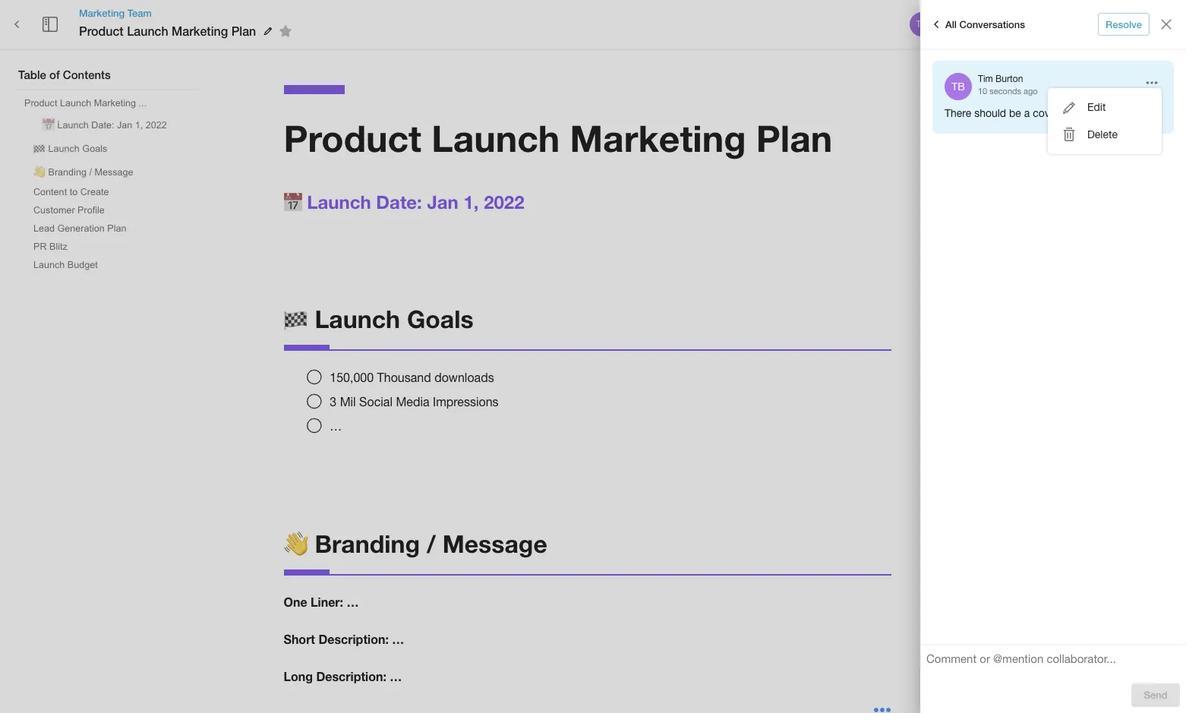 Task type: locate. For each thing, give the bounding box(es) containing it.
long
[[284, 669, 313, 684]]

goals inside button
[[82, 144, 107, 154]]

product
[[79, 23, 124, 38], [24, 98, 57, 109], [284, 116, 422, 160]]

product inside button
[[24, 98, 57, 109]]

0 horizontal spatial 🏁 launch goals
[[33, 144, 107, 154]]

media
[[396, 395, 430, 409]]

0 vertical spatial 📅
[[43, 120, 55, 131]]

0 horizontal spatial 📅 launch date: jan 1, 2022
[[43, 120, 167, 131]]

contents
[[63, 68, 111, 81]]

2 horizontal spatial product
[[284, 116, 422, 160]]

0 vertical spatial message
[[95, 167, 133, 178]]

0 vertical spatial description:
[[319, 632, 389, 647]]

… for long description: …
[[390, 669, 402, 684]]

0 horizontal spatial message
[[95, 167, 133, 178]]

1,
[[135, 120, 143, 131], [464, 191, 479, 213]]

tb
[[917, 19, 928, 30], [952, 81, 966, 93]]

10
[[979, 86, 988, 96]]

page
[[1130, 107, 1154, 119]]

📅
[[43, 120, 55, 131], [284, 191, 302, 213]]

👋 branding / message button
[[27, 160, 139, 182]]

lead generation plan button
[[27, 220, 133, 237]]

0 vertical spatial 👋 branding / message
[[33, 167, 133, 178]]

150,000
[[330, 371, 374, 384]]

👋 up content
[[33, 167, 46, 178]]

0 horizontal spatial branding
[[48, 167, 87, 178]]

0 vertical spatial product
[[79, 23, 124, 38]]

goals
[[82, 144, 107, 154], [407, 304, 474, 333]]

… down 3
[[330, 419, 342, 433]]

1 horizontal spatial branding
[[315, 530, 420, 559]]

…
[[330, 419, 342, 433], [347, 595, 359, 610], [392, 632, 404, 647], [390, 669, 402, 684]]

🏁 launch goals
[[33, 144, 107, 154], [284, 304, 474, 333]]

table of contents
[[18, 68, 111, 81]]

1 vertical spatial 📅 launch date: jan 1, 2022
[[284, 191, 525, 213]]

1 vertical spatial 🏁 launch goals
[[284, 304, 474, 333]]

1 vertical spatial jan
[[427, 191, 459, 213]]

cover
[[1033, 107, 1060, 119]]

0 horizontal spatial /
[[89, 167, 92, 178]]

should
[[975, 107, 1007, 119]]

1 horizontal spatial date:
[[376, 191, 422, 213]]

plan inside content to create customer profile lead generation plan pr blitz launch budget
[[107, 223, 127, 234]]

marketing
[[79, 7, 125, 19], [172, 23, 228, 38], [94, 98, 136, 109], [570, 116, 746, 160]]

description: down short description: …
[[316, 669, 387, 684]]

content
[[33, 187, 67, 198]]

all conversations button
[[924, 12, 1030, 36]]

goals up downloads
[[407, 304, 474, 333]]

0 vertical spatial product launch marketing plan
[[79, 23, 256, 38]]

0 horizontal spatial date:
[[91, 120, 114, 131]]

1 horizontal spatial tb
[[952, 81, 966, 93]]

0 horizontal spatial 🏁
[[33, 144, 46, 154]]

🏁
[[33, 144, 46, 154], [284, 304, 308, 333]]

1 vertical spatial message
[[443, 530, 548, 559]]

0 horizontal spatial tb
[[917, 19, 928, 30]]

mil
[[340, 395, 356, 409]]

downloads
[[435, 371, 494, 384]]

1 horizontal spatial 👋
[[284, 530, 308, 559]]

1 vertical spatial goals
[[407, 304, 474, 333]]

delete button
[[1048, 121, 1162, 148]]

goals up the 👋 branding / message button at the left top
[[82, 144, 107, 154]]

all
[[946, 18, 957, 30]]

0 vertical spatial 📅 launch date: jan 1, 2022
[[43, 120, 167, 131]]

1 horizontal spatial 2022
[[484, 191, 525, 213]]

branding
[[48, 167, 87, 178], [315, 530, 420, 559]]

description: up long description: …
[[319, 632, 389, 647]]

1 horizontal spatial message
[[443, 530, 548, 559]]

short
[[284, 632, 315, 647]]

1 horizontal spatial /
[[427, 530, 436, 559]]

lead
[[33, 223, 55, 234]]

plan
[[231, 23, 256, 38], [757, 116, 833, 160], [107, 223, 127, 234]]

… for one liner: …
[[347, 595, 359, 610]]

1 vertical spatial description:
[[316, 669, 387, 684]]

1 horizontal spatial 🏁 launch goals
[[284, 304, 474, 333]]

0 horizontal spatial product
[[24, 98, 57, 109]]

1 horizontal spatial 📅 launch date: jan 1, 2022
[[284, 191, 525, 213]]

date:
[[91, 120, 114, 131], [376, 191, 422, 213]]

social
[[359, 395, 393, 409]]

2 horizontal spatial plan
[[757, 116, 833, 160]]

1 vertical spatial product
[[24, 98, 57, 109]]

📅 launch date: jan 1, 2022 button
[[36, 113, 173, 135]]

1 vertical spatial 1,
[[464, 191, 479, 213]]

🏁 launch goals up thousand
[[284, 304, 474, 333]]

jan
[[117, 120, 132, 131], [427, 191, 459, 213]]

generation
[[57, 223, 105, 234]]

tooltip
[[1048, 88, 1162, 154]]

1 vertical spatial date:
[[376, 191, 422, 213]]

1 horizontal spatial product
[[79, 23, 124, 38]]

1 vertical spatial plan
[[757, 116, 833, 160]]

1 horizontal spatial 👋 branding / message
[[284, 530, 548, 559]]

1 horizontal spatial product launch marketing plan
[[284, 116, 833, 160]]

one liner: …
[[284, 595, 359, 610]]

0 horizontal spatial 2022
[[146, 120, 167, 131]]

there should be a cover image for this page
[[945, 107, 1154, 119]]

0 vertical spatial 👋
[[33, 167, 46, 178]]

1 vertical spatial 📅
[[284, 191, 302, 213]]

0 vertical spatial 🏁
[[33, 144, 46, 154]]

one
[[284, 595, 307, 610]]

0 vertical spatial 🏁 launch goals
[[33, 144, 107, 154]]

📅 inside button
[[43, 120, 55, 131]]

1 vertical spatial /
[[427, 530, 436, 559]]

branding up liner:
[[315, 530, 420, 559]]

short description: …
[[284, 632, 404, 647]]

tb button
[[908, 10, 937, 39]]

0 vertical spatial jan
[[117, 120, 132, 131]]

message
[[95, 167, 133, 178], [443, 530, 548, 559]]

1 vertical spatial 👋 branding / message
[[284, 530, 548, 559]]

2022
[[146, 120, 167, 131], [484, 191, 525, 213]]

0 vertical spatial 2022
[[146, 120, 167, 131]]

0 horizontal spatial 👋
[[33, 167, 46, 178]]

📅 launch date: jan 1, 2022
[[43, 120, 167, 131], [284, 191, 525, 213]]

liner:
[[311, 595, 343, 610]]

burton
[[996, 74, 1024, 84]]

date: inside button
[[91, 120, 114, 131]]

👋 up one
[[284, 530, 308, 559]]

description:
[[319, 632, 389, 647], [316, 669, 387, 684]]

launch
[[127, 23, 168, 38], [60, 98, 91, 109], [432, 116, 560, 160], [57, 120, 89, 131], [48, 144, 80, 154], [307, 191, 371, 213], [33, 260, 65, 270], [315, 304, 400, 333]]

0 horizontal spatial goals
[[82, 144, 107, 154]]

/ inside button
[[89, 167, 92, 178]]

0 vertical spatial tb
[[917, 19, 928, 30]]

2 vertical spatial plan
[[107, 223, 127, 234]]

… down short description: …
[[390, 669, 402, 684]]

budget
[[67, 260, 98, 270]]

1 horizontal spatial 🏁
[[284, 304, 308, 333]]

to
[[70, 187, 78, 198]]

0 horizontal spatial plan
[[107, 223, 127, 234]]

0 horizontal spatial 👋 branding / message
[[33, 167, 133, 178]]

tb left all
[[917, 19, 928, 30]]

1 horizontal spatial plan
[[231, 23, 256, 38]]

… up long description: …
[[392, 632, 404, 647]]

0 horizontal spatial jan
[[117, 120, 132, 131]]

0 vertical spatial goals
[[82, 144, 107, 154]]

thousand
[[377, 371, 431, 384]]

0 vertical spatial date:
[[91, 120, 114, 131]]

seconds
[[990, 86, 1022, 96]]

ago
[[1024, 86, 1038, 96]]

0 horizontal spatial 📅
[[43, 120, 55, 131]]

0 vertical spatial /
[[89, 167, 92, 178]]

long description: …
[[284, 669, 402, 684]]

👋
[[33, 167, 46, 178], [284, 530, 308, 559]]

branding up content to create button
[[48, 167, 87, 178]]

1 vertical spatial 🏁
[[284, 304, 308, 333]]

product launch marketing plan
[[79, 23, 256, 38], [284, 116, 833, 160]]

tb left 10
[[952, 81, 966, 93]]

0 vertical spatial branding
[[48, 167, 87, 178]]

🏁 launch goals up the 👋 branding / message button at the left top
[[33, 144, 107, 154]]

👋 branding / message
[[33, 167, 133, 178], [284, 530, 548, 559]]

0 vertical spatial 1,
[[135, 120, 143, 131]]

2 vertical spatial product
[[284, 116, 422, 160]]

0 horizontal spatial 1,
[[135, 120, 143, 131]]

/
[[89, 167, 92, 178], [427, 530, 436, 559]]

of
[[49, 68, 60, 81]]

… for short description: …
[[392, 632, 404, 647]]

delete
[[1088, 128, 1118, 140]]

marketing team
[[79, 7, 152, 19]]

1 horizontal spatial 1,
[[464, 191, 479, 213]]

… right liner:
[[347, 595, 359, 610]]



Task type: vqa. For each thing, say whether or not it's contained in the screenshot.
Workspaces button
no



Task type: describe. For each thing, give the bounding box(es) containing it.
this
[[1110, 107, 1127, 119]]

marketing team link
[[79, 6, 297, 20]]

launch budget button
[[27, 257, 104, 274]]

0 vertical spatial plan
[[231, 23, 256, 38]]

all conversations
[[946, 18, 1026, 30]]

1 vertical spatial 2022
[[484, 191, 525, 213]]

3 mil social media impressions
[[330, 395, 499, 409]]

branding inside the 👋 branding / message button
[[48, 167, 87, 178]]

1 horizontal spatial 📅
[[284, 191, 302, 213]]

conversations
[[960, 18, 1026, 30]]

tb inside "button"
[[917, 19, 928, 30]]

resolve button
[[1099, 13, 1150, 36]]

3
[[330, 395, 337, 409]]

for
[[1095, 107, 1107, 119]]

content to create customer profile lead generation plan pr blitz launch budget
[[33, 187, 127, 270]]

1 horizontal spatial goals
[[407, 304, 474, 333]]

edit
[[1088, 101, 1107, 113]]

1 vertical spatial branding
[[315, 530, 420, 559]]

Comment or @mention collaborator... text field
[[927, 652, 1181, 672]]

150,000 thousand downloads
[[330, 371, 494, 384]]

product launch marketing ...
[[24, 98, 147, 109]]

more button
[[1109, 13, 1157, 36]]

resolve
[[1106, 18, 1143, 30]]

more
[[1121, 18, 1145, 30]]

image
[[1063, 107, 1092, 119]]

👋 inside button
[[33, 167, 46, 178]]

customer
[[33, 205, 75, 216]]

jan inside '📅 launch date: jan 1, 2022' button
[[117, 120, 132, 131]]

1 horizontal spatial jan
[[427, 191, 459, 213]]

🏁 launch goals button
[[27, 137, 113, 159]]

content to create button
[[27, 184, 115, 201]]

marketing inside button
[[94, 98, 136, 109]]

1 vertical spatial product launch marketing plan
[[284, 116, 833, 160]]

a
[[1025, 107, 1030, 119]]

👋 branding / message inside button
[[33, 167, 133, 178]]

1 vertical spatial 👋
[[284, 530, 308, 559]]

customer profile button
[[27, 202, 111, 219]]

profile
[[78, 205, 105, 216]]

pr
[[33, 242, 47, 252]]

...
[[139, 98, 147, 109]]

description: for long
[[316, 669, 387, 684]]

0 horizontal spatial product launch marketing plan
[[79, 23, 256, 38]]

create
[[80, 187, 109, 198]]

description: for short
[[319, 632, 389, 647]]

tooltip containing edit
[[1048, 88, 1162, 154]]

📅 launch date: jan 1, 2022 inside button
[[43, 120, 167, 131]]

🏁 inside button
[[33, 144, 46, 154]]

be
[[1010, 107, 1022, 119]]

tim
[[979, 74, 994, 84]]

message inside the 👋 branding / message button
[[95, 167, 133, 178]]

2022 inside '📅 launch date: jan 1, 2022' button
[[146, 120, 167, 131]]

product launch marketing ... button
[[18, 95, 153, 112]]

there
[[945, 107, 972, 119]]

impressions
[[433, 395, 499, 409]]

blitz
[[49, 242, 67, 252]]

launch inside content to create customer profile lead generation plan pr blitz launch budget
[[33, 260, 65, 270]]

pr blitz button
[[27, 239, 74, 255]]

1, inside '📅 launch date: jan 1, 2022' button
[[135, 120, 143, 131]]

1 vertical spatial tb
[[952, 81, 966, 93]]

🏁 launch goals inside button
[[33, 144, 107, 154]]

edit button
[[1048, 94, 1162, 121]]

table
[[18, 68, 46, 81]]

tim burton 10 seconds ago
[[979, 74, 1038, 96]]

team
[[127, 7, 152, 19]]



